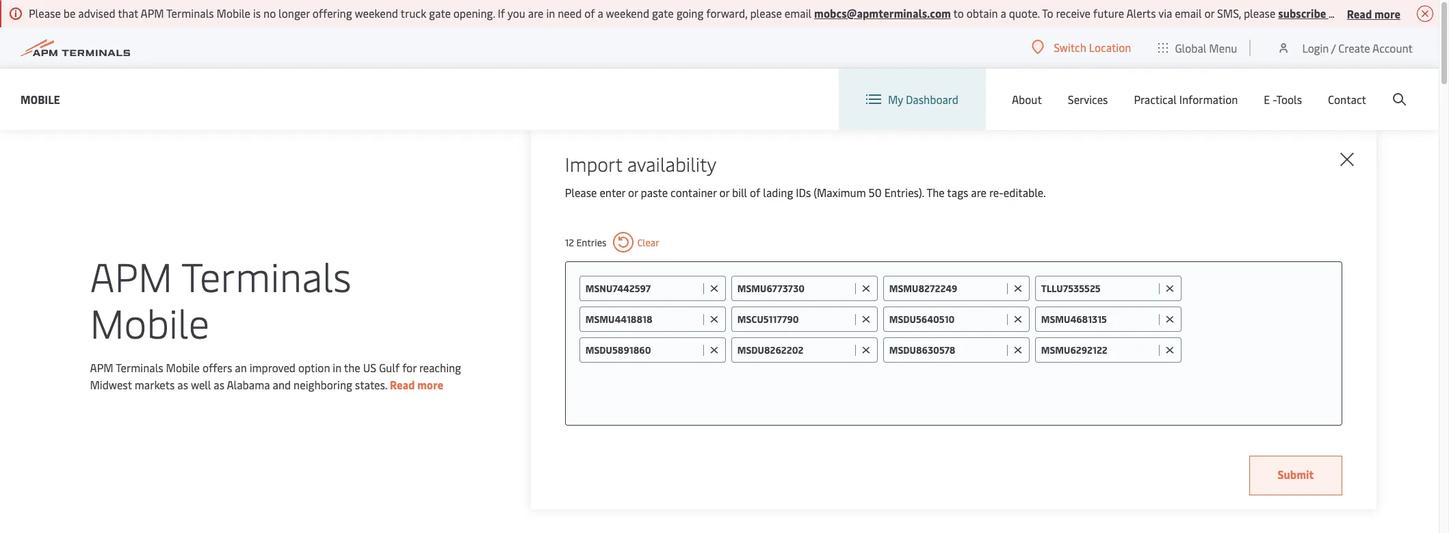 Task type: vqa. For each thing, say whether or not it's contained in the screenshot.
(CIT)
no



Task type: describe. For each thing, give the bounding box(es) containing it.
.
[[1420, 5, 1422, 21]]

mobcs@apmterminals.com link
[[815, 5, 951, 21]]

states.
[[355, 377, 387, 392]]

0 vertical spatial in
[[546, 5, 555, 21]]

availability
[[627, 151, 717, 177]]

mobile inside apm terminals mobile offers an improved option in the us gulf for reaching midwest markets as well as alabama and neighboring states.
[[166, 360, 200, 375]]

container
[[671, 185, 717, 200]]

1 vertical spatial are
[[971, 185, 987, 200]]

improved
[[250, 360, 296, 375]]

entries).
[[885, 185, 925, 200]]

please be advised that apm terminals mobile is no longer offering weekend truck gate opening. if you are in need of a weekend gate going forward, please email mobcs@apmterminals.com to obtain a quote. to receive future alerts via email or sms, please subscribe to terminal alerts .
[[29, 5, 1422, 21]]

global
[[1175, 40, 1207, 55]]

1 a from the left
[[598, 5, 604, 21]]

lading
[[763, 185, 794, 200]]

longer
[[279, 5, 310, 21]]

2 email from the left
[[1175, 5, 1202, 21]]

read more link
[[390, 377, 444, 392]]

2 to from the left
[[1329, 5, 1340, 21]]

re-
[[990, 185, 1004, 200]]

if
[[498, 5, 505, 21]]

practical
[[1134, 92, 1177, 107]]

be
[[63, 5, 76, 21]]

contact
[[1329, 92, 1367, 107]]

2 horizontal spatial or
[[1205, 5, 1215, 21]]

services button
[[1068, 68, 1108, 130]]

1 to from the left
[[954, 5, 964, 21]]

about
[[1012, 92, 1042, 107]]

enter
[[600, 185, 626, 200]]

my dashboard
[[888, 92, 959, 107]]

tags
[[948, 185, 969, 200]]

opening.
[[454, 5, 495, 21]]

read more button
[[1348, 5, 1401, 22]]

1 horizontal spatial of
[[750, 185, 761, 200]]

login / create account
[[1303, 40, 1413, 55]]

terminals for apm terminals mobile
[[181, 248, 352, 303]]

need
[[558, 5, 582, 21]]

the
[[927, 185, 945, 200]]

mobile link
[[21, 91, 60, 108]]

e -tools button
[[1264, 68, 1303, 130]]

no
[[264, 5, 276, 21]]

bill
[[732, 185, 748, 200]]

tools
[[1277, 92, 1303, 107]]

switch location
[[1054, 40, 1132, 55]]

ids
[[796, 185, 811, 200]]

advised
[[78, 5, 115, 21]]

midwest
[[90, 377, 132, 392]]

terminal
[[1342, 5, 1386, 21]]

read for read more button
[[1348, 6, 1373, 21]]

you
[[508, 5, 526, 21]]

import availability
[[565, 151, 717, 177]]

1 alerts from the left
[[1127, 5, 1156, 21]]

more for read more link
[[417, 377, 444, 392]]

gulf
[[379, 360, 400, 375]]

clear button
[[614, 232, 660, 253]]

menu
[[1210, 40, 1238, 55]]

please for please be advised that apm terminals mobile is no longer offering weekend truck gate opening. if you are in need of a weekend gate going forward, please email mobcs@apmterminals.com to obtain a quote. to receive future alerts via email or sms, please subscribe to terminal alerts .
[[29, 5, 61, 21]]

practical information
[[1134, 92, 1238, 107]]

clear
[[638, 236, 660, 249]]

mobile inside apm terminals mobile
[[90, 295, 210, 349]]

12 entries
[[565, 236, 607, 249]]

well
[[191, 377, 211, 392]]

apm for apm terminals mobile
[[90, 248, 173, 303]]

2 alerts from the left
[[1388, 5, 1420, 21]]

us
[[363, 360, 376, 375]]

my
[[888, 92, 903, 107]]

via
[[1159, 5, 1173, 21]]

my dashboard button
[[866, 68, 959, 130]]

global menu button
[[1145, 27, 1251, 68]]

2 please from the left
[[1244, 5, 1276, 21]]

1 please from the left
[[750, 5, 782, 21]]

switch
[[1054, 40, 1087, 55]]

-
[[1273, 92, 1277, 107]]

1 as from the left
[[178, 377, 188, 392]]

subscribe
[[1279, 5, 1327, 21]]

is
[[253, 5, 261, 21]]

and
[[273, 377, 291, 392]]

practical information button
[[1134, 68, 1238, 130]]

0 vertical spatial are
[[528, 5, 544, 21]]

account
[[1373, 40, 1413, 55]]

quote. to
[[1009, 5, 1054, 21]]

more for read more button
[[1375, 6, 1401, 21]]

offers
[[203, 360, 232, 375]]

please for please enter or paste container or bill of lading ids (maximum 50 entries). the tags are re-editable.
[[565, 185, 597, 200]]



Task type: locate. For each thing, give the bounding box(es) containing it.
close alert image
[[1418, 5, 1434, 22]]

submit
[[1278, 467, 1315, 482]]

global menu
[[1175, 40, 1238, 55]]

truck
[[401, 5, 427, 21]]

to left the terminal on the right
[[1329, 5, 1340, 21]]

or right enter
[[628, 185, 638, 200]]

0 horizontal spatial of
[[585, 5, 595, 21]]

a right need
[[598, 5, 604, 21]]

reaching
[[419, 360, 461, 375]]

an
[[235, 360, 247, 375]]

0 vertical spatial read more
[[1348, 6, 1401, 21]]

import
[[565, 151, 623, 177]]

as down offers
[[214, 377, 225, 392]]

0 horizontal spatial please
[[750, 5, 782, 21]]

apm terminals mobile
[[90, 248, 352, 349]]

0 horizontal spatial alerts
[[1127, 5, 1156, 21]]

alerts up account
[[1388, 5, 1420, 21]]

please left the be
[[29, 5, 61, 21]]

are right 'you'
[[528, 5, 544, 21]]

1 vertical spatial apm
[[90, 248, 173, 303]]

for
[[402, 360, 417, 375]]

0 horizontal spatial in
[[333, 360, 342, 375]]

please enter or paste container or bill of lading ids (maximum 50 entries). the tags are re-editable.
[[565, 185, 1046, 200]]

please
[[750, 5, 782, 21], [1244, 5, 1276, 21]]

mobile secondary image
[[156, 348, 396, 533]]

0 vertical spatial read
[[1348, 6, 1373, 21]]

1 horizontal spatial read more
[[1348, 6, 1401, 21]]

of right bill
[[750, 185, 761, 200]]

2 gate from the left
[[652, 5, 674, 21]]

apm
[[141, 5, 164, 21], [90, 248, 173, 303], [90, 360, 113, 375]]

1 weekend from the left
[[355, 5, 398, 21]]

mobile
[[217, 5, 251, 21], [21, 91, 60, 106], [90, 295, 210, 349], [166, 360, 200, 375]]

50
[[869, 185, 882, 200]]

2 as from the left
[[214, 377, 225, 392]]

obtain
[[967, 5, 998, 21]]

2 weekend from the left
[[606, 5, 650, 21]]

or
[[1205, 5, 1215, 21], [628, 185, 638, 200], [720, 185, 730, 200]]

contact button
[[1329, 68, 1367, 130]]

create
[[1339, 40, 1371, 55]]

a right obtain
[[1001, 5, 1007, 21]]

the
[[344, 360, 361, 375]]

1 horizontal spatial as
[[214, 377, 225, 392]]

1 horizontal spatial alerts
[[1388, 5, 1420, 21]]

1 vertical spatial read more
[[390, 377, 444, 392]]

a
[[598, 5, 604, 21], [1001, 5, 1007, 21]]

0 vertical spatial please
[[29, 5, 61, 21]]

0 horizontal spatial read
[[390, 377, 415, 392]]

12
[[565, 236, 574, 249]]

0 vertical spatial of
[[585, 5, 595, 21]]

1 horizontal spatial are
[[971, 185, 987, 200]]

or left sms,
[[1205, 5, 1215, 21]]

about button
[[1012, 68, 1042, 130]]

read for read more link
[[390, 377, 415, 392]]

1 horizontal spatial gate
[[652, 5, 674, 21]]

read more up login / create account
[[1348, 6, 1401, 21]]

0 horizontal spatial a
[[598, 5, 604, 21]]

markets
[[135, 377, 175, 392]]

0 horizontal spatial more
[[417, 377, 444, 392]]

2 vertical spatial terminals
[[116, 360, 163, 375]]

2 a from the left
[[1001, 5, 1007, 21]]

neighboring
[[294, 377, 352, 392]]

weekend left truck
[[355, 5, 398, 21]]

2 vertical spatial apm
[[90, 360, 113, 375]]

Entered ID text field
[[586, 282, 700, 295], [890, 282, 1004, 295], [1042, 282, 1156, 295], [586, 313, 700, 326], [738, 313, 852, 326], [1042, 313, 1156, 326], [1042, 344, 1156, 357]]

read more for read more link
[[390, 377, 444, 392]]

or left bill
[[720, 185, 730, 200]]

offering
[[313, 5, 352, 21]]

apm for apm terminals mobile offers an improved option in the us gulf for reaching midwest markets as well as alabama and neighboring states.
[[90, 360, 113, 375]]

0 horizontal spatial to
[[954, 5, 964, 21]]

future
[[1094, 5, 1125, 21]]

Entered ID text field
[[738, 282, 852, 295], [890, 313, 1004, 326], [586, 344, 700, 357], [738, 344, 852, 357], [890, 344, 1004, 357]]

0 horizontal spatial read more
[[390, 377, 444, 392]]

terminals inside apm terminals mobile offers an improved option in the us gulf for reaching midwest markets as well as alabama and neighboring states.
[[116, 360, 163, 375]]

of right need
[[585, 5, 595, 21]]

sms,
[[1218, 5, 1242, 21]]

1 horizontal spatial weekend
[[606, 5, 650, 21]]

more left .
[[1375, 6, 1401, 21]]

1 horizontal spatial please
[[565, 185, 597, 200]]

more
[[1375, 6, 1401, 21], [417, 377, 444, 392]]

read down for
[[390, 377, 415, 392]]

subscribe to terminal alerts link
[[1279, 5, 1420, 21]]

submit button
[[1250, 456, 1343, 496]]

terminals for apm terminals mobile offers an improved option in the us gulf for reaching midwest markets as well as alabama and neighboring states.
[[116, 360, 163, 375]]

as
[[178, 377, 188, 392], [214, 377, 225, 392]]

please
[[29, 5, 61, 21], [565, 185, 597, 200]]

read more
[[1348, 6, 1401, 21], [390, 377, 444, 392]]

0 vertical spatial more
[[1375, 6, 1401, 21]]

e -tools
[[1264, 92, 1303, 107]]

terminals inside apm terminals mobile
[[181, 248, 352, 303]]

please right sms,
[[1244, 5, 1276, 21]]

dashboard
[[906, 92, 959, 107]]

to left obtain
[[954, 5, 964, 21]]

1 vertical spatial terminals
[[181, 248, 352, 303]]

location
[[1089, 40, 1132, 55]]

weekend right need
[[606, 5, 650, 21]]

receive
[[1056, 5, 1091, 21]]

email
[[785, 5, 812, 21], [1175, 5, 1202, 21]]

forward,
[[707, 5, 748, 21]]

services
[[1068, 92, 1108, 107]]

more inside read more button
[[1375, 6, 1401, 21]]

read more for read more button
[[1348, 6, 1401, 21]]

gate right truck
[[429, 5, 451, 21]]

1 vertical spatial of
[[750, 185, 761, 200]]

apm terminals mobile offers an improved option in the us gulf for reaching midwest markets as well as alabama and neighboring states.
[[90, 360, 461, 392]]

/
[[1332, 40, 1336, 55]]

mobcs@apmterminals.com
[[815, 5, 951, 21]]

read up login / create account
[[1348, 6, 1373, 21]]

in left the
[[333, 360, 342, 375]]

please right forward,
[[750, 5, 782, 21]]

are left re-
[[971, 185, 987, 200]]

1 gate from the left
[[429, 5, 451, 21]]

terminals
[[166, 5, 214, 21], [181, 248, 352, 303], [116, 360, 163, 375]]

going
[[677, 5, 704, 21]]

0 horizontal spatial weekend
[[355, 5, 398, 21]]

read more down for
[[390, 377, 444, 392]]

0 vertical spatial apm
[[141, 5, 164, 21]]

gate left going
[[652, 5, 674, 21]]

more down reaching
[[417, 377, 444, 392]]

1 horizontal spatial please
[[1244, 5, 1276, 21]]

alerts left via
[[1127, 5, 1156, 21]]

as left "well"
[[178, 377, 188, 392]]

1 horizontal spatial in
[[546, 5, 555, 21]]

weekend
[[355, 5, 398, 21], [606, 5, 650, 21]]

editable.
[[1004, 185, 1046, 200]]

1 vertical spatial in
[[333, 360, 342, 375]]

information
[[1180, 92, 1238, 107]]

0 horizontal spatial gate
[[429, 5, 451, 21]]

apm inside apm terminals mobile offers an improved option in the us gulf for reaching midwest markets as well as alabama and neighboring states.
[[90, 360, 113, 375]]

to
[[954, 5, 964, 21], [1329, 5, 1340, 21]]

paste
[[641, 185, 668, 200]]

0 horizontal spatial email
[[785, 5, 812, 21]]

0 horizontal spatial please
[[29, 5, 61, 21]]

in inside apm terminals mobile offers an improved option in the us gulf for reaching midwest markets as well as alabama and neighboring states.
[[333, 360, 342, 375]]

in
[[546, 5, 555, 21], [333, 360, 342, 375]]

0 horizontal spatial as
[[178, 377, 188, 392]]

entries
[[577, 236, 607, 249]]

1 horizontal spatial to
[[1329, 5, 1340, 21]]

1 vertical spatial more
[[417, 377, 444, 392]]

read inside button
[[1348, 6, 1373, 21]]

(maximum
[[814, 185, 866, 200]]

apm inside apm terminals mobile
[[90, 248, 173, 303]]

0 horizontal spatial are
[[528, 5, 544, 21]]

1 email from the left
[[785, 5, 812, 21]]

login
[[1303, 40, 1329, 55]]

1 horizontal spatial or
[[720, 185, 730, 200]]

1 horizontal spatial more
[[1375, 6, 1401, 21]]

read
[[1348, 6, 1373, 21], [390, 377, 415, 392]]

alabama
[[227, 377, 270, 392]]

1 vertical spatial please
[[565, 185, 597, 200]]

1 horizontal spatial read
[[1348, 6, 1373, 21]]

e
[[1264, 92, 1271, 107]]

0 vertical spatial terminals
[[166, 5, 214, 21]]

please down import
[[565, 185, 597, 200]]

in left need
[[546, 5, 555, 21]]

login / create account link
[[1277, 27, 1413, 68]]

switch location button
[[1032, 40, 1132, 55]]

1 vertical spatial read
[[390, 377, 415, 392]]

that
[[118, 5, 138, 21]]

option
[[298, 360, 330, 375]]

1 horizontal spatial email
[[1175, 5, 1202, 21]]

1 horizontal spatial a
[[1001, 5, 1007, 21]]

0 horizontal spatial or
[[628, 185, 638, 200]]

of
[[585, 5, 595, 21], [750, 185, 761, 200]]



